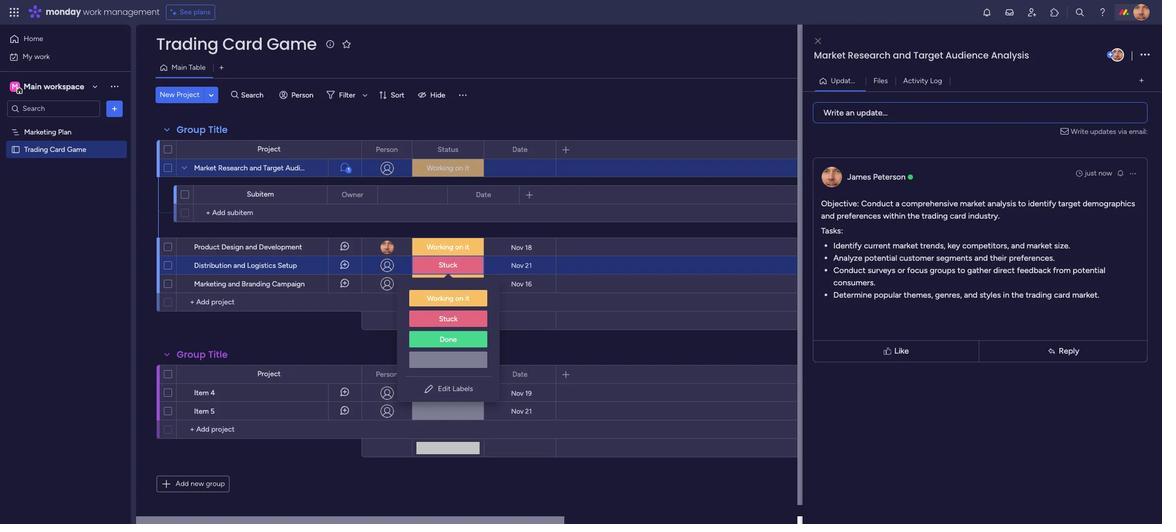 Task type: vqa. For each thing, say whether or not it's contained in the screenshot.
Logistics
yes



Task type: locate. For each thing, give the bounding box(es) containing it.
analysis up owner
[[318, 164, 344, 173]]

my work
[[23, 52, 50, 61]]

subitem
[[247, 190, 274, 199]]

2 item from the top
[[194, 407, 209, 416]]

audience down notifications 'icon'
[[946, 49, 989, 62]]

0 vertical spatial status
[[438, 145, 458, 154]]

0 vertical spatial target
[[913, 49, 943, 62]]

Search field
[[239, 88, 269, 102]]

0 vertical spatial title
[[208, 123, 228, 136]]

write inside button
[[824, 108, 844, 117]]

date for status
[[512, 145, 528, 154]]

identify
[[1028, 198, 1056, 208]]

target
[[1058, 198, 1081, 208]]

invite members image
[[1027, 7, 1037, 17]]

research up the '/'
[[848, 49, 891, 62]]

work
[[83, 6, 101, 18], [34, 52, 50, 61]]

1 vertical spatial stuck
[[439, 315, 458, 324]]

v2 search image
[[231, 89, 239, 101]]

new
[[160, 90, 175, 99]]

0 vertical spatial research
[[848, 49, 891, 62]]

marketing down distribution
[[194, 280, 226, 289]]

1 vertical spatial market
[[194, 164, 216, 173]]

date for owner
[[476, 190, 491, 199]]

2 on from the top
[[455, 243, 463, 252]]

trading down feedback
[[1026, 290, 1052, 300]]

game left show board description image
[[267, 32, 317, 55]]

2 status from the top
[[438, 370, 458, 379]]

card left the industry.
[[950, 211, 966, 221]]

3 nov from the top
[[511, 280, 524, 288]]

trading
[[922, 211, 948, 221], [1026, 290, 1052, 300]]

0 vertical spatial game
[[267, 32, 317, 55]]

0 vertical spatial 21
[[525, 262, 532, 269]]

0 vertical spatial trading
[[156, 32, 218, 55]]

1 horizontal spatial to
[[1018, 198, 1026, 208]]

competitors,
[[962, 241, 1009, 250]]

title up 4
[[208, 348, 228, 361]]

3 on from the top
[[455, 279, 463, 288]]

2 vertical spatial project
[[257, 370, 281, 378]]

options image
[[1141, 48, 1150, 62], [109, 103, 120, 114]]

item left 4
[[194, 389, 209, 397]]

analysis
[[991, 49, 1029, 62], [318, 164, 344, 173]]

popular
[[874, 290, 902, 300]]

nov left 18
[[511, 244, 523, 251]]

2 stuck from the top
[[439, 315, 458, 324]]

work inside button
[[34, 52, 50, 61]]

nov down nov 19
[[511, 407, 524, 415]]

trading card game down marketing plan
[[24, 145, 86, 154]]

16
[[525, 280, 532, 288]]

Date field
[[510, 144, 530, 155], [473, 189, 494, 201], [510, 369, 530, 380]]

1 vertical spatial status
[[438, 370, 458, 379]]

see plans button
[[166, 5, 215, 20]]

1 button
[[328, 159, 362, 177]]

it
[[465, 164, 469, 173], [465, 243, 469, 252], [465, 279, 469, 288], [465, 294, 470, 303]]

nov
[[511, 244, 523, 251], [511, 262, 524, 269], [511, 280, 524, 288], [511, 390, 524, 397], [511, 407, 524, 415]]

market research and target audience analysis up subitem
[[194, 164, 344, 173]]

conduct down "analyze" at right
[[833, 265, 866, 275]]

1 vertical spatial person
[[376, 145, 398, 154]]

1 horizontal spatial write
[[1071, 127, 1088, 136]]

project for date
[[257, 370, 281, 378]]

1 vertical spatial game
[[67, 145, 86, 154]]

0 horizontal spatial 1
[[348, 167, 350, 173]]

option up plan
[[0, 123, 131, 125]]

1 nov from the top
[[511, 244, 523, 251]]

working on it inside option
[[427, 294, 470, 303]]

1 vertical spatial work
[[34, 52, 50, 61]]

1 group title from the top
[[177, 123, 228, 136]]

1 right the '/'
[[864, 76, 867, 85]]

item 4
[[194, 389, 215, 397]]

1 horizontal spatial option
[[409, 352, 487, 368]]

0 vertical spatial person
[[291, 91, 313, 99]]

labels
[[453, 385, 473, 393]]

industry.
[[968, 211, 1000, 221]]

identify
[[833, 241, 862, 250]]

group title for person
[[177, 123, 228, 136]]

m
[[12, 82, 18, 91]]

0 vertical spatial main
[[172, 63, 187, 72]]

menu image
[[458, 90, 468, 100]]

update...
[[857, 108, 888, 117]]

potential up market.
[[1073, 265, 1106, 275]]

market up the industry.
[[960, 198, 986, 208]]

current
[[864, 241, 891, 250]]

write left the an
[[824, 108, 844, 117]]

1 vertical spatial analysis
[[318, 164, 344, 173]]

1 group title field from the top
[[174, 123, 230, 137]]

nov 21 down nov 18
[[511, 262, 532, 269]]

group up item 4
[[177, 348, 206, 361]]

write an update...
[[824, 108, 888, 117]]

1 horizontal spatial card
[[222, 32, 263, 55]]

item for item 4
[[194, 389, 209, 397]]

research inside market research and target audience analysis field
[[848, 49, 891, 62]]

1 vertical spatial market research and target audience analysis
[[194, 164, 344, 173]]

list box containing working on it
[[397, 282, 500, 376]]

options image up add view image
[[1141, 48, 1150, 62]]

nov 21 down nov 19
[[511, 407, 532, 415]]

1 vertical spatial nov 21
[[511, 407, 532, 415]]

game down plan
[[67, 145, 86, 154]]

target
[[913, 49, 943, 62], [263, 164, 284, 173]]

1 vertical spatial trading card game
[[24, 145, 86, 154]]

objective:
[[821, 198, 859, 208]]

write updates via email:
[[1071, 127, 1148, 136]]

trading up main table
[[156, 32, 218, 55]]

trading
[[156, 32, 218, 55], [24, 145, 48, 154]]

1 horizontal spatial card
[[1054, 290, 1070, 300]]

nov for item 5
[[511, 407, 524, 415]]

main left "table"
[[172, 63, 187, 72]]

public board image
[[11, 145, 21, 154]]

date
[[512, 145, 528, 154], [476, 190, 491, 199], [512, 370, 528, 379]]

21 down 18
[[525, 262, 532, 269]]

1 person field from the top
[[373, 144, 401, 155]]

Person field
[[373, 144, 401, 155], [373, 369, 401, 380]]

1 horizontal spatial game
[[267, 32, 317, 55]]

envelope o image
[[1061, 126, 1071, 137]]

target up subitem
[[263, 164, 284, 173]]

audience left 1 button
[[285, 164, 316, 173]]

1 vertical spatial title
[[208, 348, 228, 361]]

files
[[873, 76, 888, 85]]

edit labels
[[438, 385, 473, 393]]

0 horizontal spatial card
[[950, 211, 966, 221]]

main inside button
[[172, 63, 187, 72]]

Status field
[[435, 144, 461, 155], [435, 369, 461, 380]]

the right in
[[1012, 290, 1024, 300]]

0 vertical spatial group
[[177, 123, 206, 136]]

5 nov from the top
[[511, 407, 524, 415]]

Trading Card Game field
[[154, 32, 319, 55]]

1 vertical spatial project
[[257, 145, 281, 154]]

0 vertical spatial conduct
[[861, 198, 893, 208]]

stuck up done option
[[439, 315, 458, 324]]

1 horizontal spatial trading
[[156, 32, 218, 55]]

comprehensive
[[902, 198, 958, 208]]

work right monday
[[83, 6, 101, 18]]

demographics
[[1083, 198, 1135, 208]]

0 horizontal spatial the
[[908, 211, 920, 221]]

market up customer
[[893, 241, 918, 250]]

development
[[259, 243, 302, 252]]

1 up owner
[[348, 167, 350, 173]]

analysis down inbox icon
[[991, 49, 1029, 62]]

main for main table
[[172, 63, 187, 72]]

title down 'angle down' image
[[208, 123, 228, 136]]

21 down 19
[[525, 407, 532, 415]]

peterson
[[873, 172, 906, 182]]

0 vertical spatial audience
[[946, 49, 989, 62]]

1 vertical spatial option
[[409, 352, 487, 368]]

item left 5
[[194, 407, 209, 416]]

Search in workspace field
[[22, 103, 86, 115]]

1 group from the top
[[177, 123, 206, 136]]

option
[[0, 123, 131, 125], [409, 352, 487, 368]]

0 vertical spatial item
[[194, 389, 209, 397]]

size.
[[1054, 241, 1070, 250]]

group title up item 4
[[177, 348, 228, 361]]

key
[[948, 241, 960, 250]]

trading card game
[[156, 32, 317, 55], [24, 145, 86, 154]]

genres,
[[935, 290, 962, 300]]

nov for product design and development
[[511, 244, 523, 251]]

market research and target audience analysis up activity log
[[814, 49, 1029, 62]]

group title down 'angle down' image
[[177, 123, 228, 136]]

options image down workspace options image
[[109, 103, 120, 114]]

stuck
[[439, 261, 457, 270], [439, 315, 458, 324]]

0 vertical spatial trading card game
[[156, 32, 317, 55]]

Market Research and Target Audience Analysis field
[[811, 49, 1105, 62]]

2 vertical spatial date field
[[510, 369, 530, 380]]

a
[[895, 198, 900, 208]]

list box
[[0, 121, 131, 297], [397, 282, 500, 376]]

and left the styles
[[964, 290, 978, 300]]

james peterson image
[[1111, 48, 1124, 62]]

work right my
[[34, 52, 50, 61]]

project
[[177, 90, 200, 99], [257, 145, 281, 154], [257, 370, 281, 378]]

group down new project button
[[177, 123, 206, 136]]

group title field up item 4
[[174, 348, 230, 362]]

nov left 19
[[511, 390, 524, 397]]

an
[[846, 108, 855, 117]]

0 horizontal spatial list box
[[0, 121, 131, 297]]

1 horizontal spatial work
[[83, 6, 101, 18]]

0 vertical spatial analysis
[[991, 49, 1029, 62]]

0 vertical spatial project
[[177, 90, 200, 99]]

group title
[[177, 123, 228, 136], [177, 348, 228, 361]]

stuck up working on it option
[[439, 261, 457, 270]]

option down done
[[409, 352, 487, 368]]

0 vertical spatial nov 21
[[511, 262, 532, 269]]

james peterson image
[[1133, 4, 1150, 21]]

status
[[438, 145, 458, 154], [438, 370, 458, 379]]

preferences
[[837, 211, 881, 221]]

0 vertical spatial card
[[950, 211, 966, 221]]

1 title from the top
[[208, 123, 228, 136]]

1 horizontal spatial target
[[913, 49, 943, 62]]

add new group button
[[157, 476, 230, 492]]

0 vertical spatial status field
[[435, 144, 461, 155]]

1 horizontal spatial options image
[[1141, 48, 1150, 62]]

the right within
[[908, 211, 920, 221]]

1 status field from the top
[[435, 144, 461, 155]]

4 on from the top
[[455, 294, 464, 303]]

person
[[291, 91, 313, 99], [376, 145, 398, 154], [376, 370, 398, 379]]

1 vertical spatial status field
[[435, 369, 461, 380]]

on
[[455, 164, 463, 173], [455, 243, 463, 252], [455, 279, 463, 288], [455, 294, 464, 303]]

2 horizontal spatial market
[[1027, 241, 1052, 250]]

title for date
[[208, 123, 228, 136]]

research up subitem
[[218, 164, 248, 173]]

consumers.
[[833, 278, 875, 287]]

and up activity
[[893, 49, 911, 62]]

2 status field from the top
[[435, 369, 461, 380]]

and down distribution and logistics setup
[[228, 280, 240, 289]]

2 nov from the top
[[511, 262, 524, 269]]

1 vertical spatial potential
[[1073, 265, 1106, 275]]

0 vertical spatial date field
[[510, 144, 530, 155]]

0 horizontal spatial write
[[824, 108, 844, 117]]

1 horizontal spatial list box
[[397, 282, 500, 376]]

1 horizontal spatial market
[[960, 198, 986, 208]]

0 vertical spatial market
[[814, 49, 846, 62]]

nov left 16
[[511, 280, 524, 288]]

james peterson
[[847, 172, 906, 182]]

1 vertical spatial card
[[50, 145, 65, 154]]

1 vertical spatial marketing
[[194, 280, 226, 289]]

market up preferences.
[[1027, 241, 1052, 250]]

to left identify
[[1018, 198, 1026, 208]]

1 vertical spatial person field
[[373, 369, 401, 380]]

target up activity log
[[913, 49, 943, 62]]

trading card game up add view icon
[[156, 32, 317, 55]]

and
[[893, 49, 911, 62], [250, 164, 261, 173], [821, 211, 835, 221], [1011, 241, 1025, 250], [245, 243, 257, 252], [974, 253, 988, 263], [233, 261, 245, 270], [228, 280, 240, 289], [964, 290, 978, 300]]

0 vertical spatial to
[[1018, 198, 1026, 208]]

my
[[23, 52, 32, 61]]

branding
[[242, 280, 270, 289]]

reminder image
[[1116, 169, 1125, 177]]

1 vertical spatial to
[[957, 265, 965, 275]]

1 vertical spatial audience
[[285, 164, 316, 173]]

to down segments
[[957, 265, 965, 275]]

0 horizontal spatial option
[[0, 123, 131, 125]]

Group Title field
[[174, 123, 230, 137], [174, 348, 230, 362]]

done option
[[409, 331, 487, 348]]

it inside option
[[465, 294, 470, 303]]

1 item from the top
[[194, 389, 209, 397]]

0 vertical spatial group title field
[[174, 123, 230, 137]]

main inside workspace selection element
[[24, 81, 42, 91]]

direct
[[993, 265, 1015, 275]]

1 vertical spatial main
[[24, 81, 42, 91]]

write left updates
[[1071, 127, 1088, 136]]

2 title from the top
[[208, 348, 228, 361]]

0 vertical spatial trading
[[922, 211, 948, 221]]

edit
[[438, 385, 451, 393]]

marketing for marketing plan
[[24, 128, 56, 136]]

nov 19
[[511, 390, 532, 397]]

arrow down image
[[359, 89, 371, 101]]

determine
[[833, 290, 872, 300]]

0 vertical spatial the
[[908, 211, 920, 221]]

workspace selection element
[[10, 80, 86, 94]]

write
[[824, 108, 844, 117], [1071, 127, 1088, 136]]

trading right public board image
[[24, 145, 48, 154]]

2 nov 21 from the top
[[511, 407, 532, 415]]

0 horizontal spatial card
[[50, 145, 65, 154]]

plans
[[194, 8, 211, 16]]

card up add view icon
[[222, 32, 263, 55]]

2 group title from the top
[[177, 348, 228, 361]]

0 horizontal spatial to
[[957, 265, 965, 275]]

trading down comprehensive
[[922, 211, 948, 221]]

filter
[[339, 91, 355, 99]]

2 group title field from the top
[[174, 348, 230, 362]]

close image
[[815, 37, 821, 45]]

0 vertical spatial date
[[512, 145, 528, 154]]

game
[[267, 32, 317, 55], [67, 145, 86, 154]]

write for write updates via email:
[[1071, 127, 1088, 136]]

1 vertical spatial trading
[[1026, 290, 1052, 300]]

group title field down 'angle down' image
[[174, 123, 230, 137]]

1 horizontal spatial research
[[848, 49, 891, 62]]

help image
[[1097, 7, 1108, 17]]

1 horizontal spatial marketing
[[194, 280, 226, 289]]

0 vertical spatial market research and target audience analysis
[[814, 49, 1029, 62]]

marketing left plan
[[24, 128, 56, 136]]

card down plan
[[50, 145, 65, 154]]

person inside popup button
[[291, 91, 313, 99]]

hide
[[430, 91, 445, 99]]

project inside button
[[177, 90, 200, 99]]

group title for date
[[177, 348, 228, 361]]

working on it
[[427, 164, 469, 173], [427, 243, 469, 252], [427, 279, 469, 288], [427, 294, 470, 303]]

workspace options image
[[109, 81, 120, 92]]

sort button
[[374, 87, 411, 103]]

target inside field
[[913, 49, 943, 62]]

potential up surveys
[[864, 253, 897, 263]]

stuck option
[[409, 311, 487, 327]]

potential
[[864, 253, 897, 263], [1073, 265, 1106, 275]]

nov for marketing and branding campaign
[[511, 280, 524, 288]]

1 status from the top
[[438, 145, 458, 154]]

0 horizontal spatial target
[[263, 164, 284, 173]]

themes,
[[904, 290, 933, 300]]

0 vertical spatial option
[[0, 123, 131, 125]]

0 vertical spatial group title
[[177, 123, 228, 136]]

add view image
[[1139, 77, 1144, 85]]

options image
[[1129, 169, 1137, 177]]

1 horizontal spatial analysis
[[991, 49, 1029, 62]]

0 vertical spatial potential
[[864, 253, 897, 263]]

see plans
[[180, 8, 211, 16]]

0 horizontal spatial marketing
[[24, 128, 56, 136]]

1 horizontal spatial potential
[[1073, 265, 1106, 275]]

stuck inside stuck option
[[439, 315, 458, 324]]

0 vertical spatial work
[[83, 6, 101, 18]]

0 vertical spatial 1
[[864, 76, 867, 85]]

0 vertical spatial marketing
[[24, 128, 56, 136]]

1 on from the top
[[455, 164, 463, 173]]

card left market.
[[1054, 290, 1070, 300]]

1 horizontal spatial audience
[[946, 49, 989, 62]]

conduct left the a
[[861, 198, 893, 208]]

conduct
[[861, 198, 893, 208], [833, 265, 866, 275]]

2 group from the top
[[177, 348, 206, 361]]

main right 'workspace' image
[[24, 81, 42, 91]]

nov down nov 18
[[511, 262, 524, 269]]

workspace
[[44, 81, 84, 91]]

1 vertical spatial group title field
[[174, 348, 230, 362]]

within
[[883, 211, 906, 221]]

now
[[1099, 169, 1112, 177]]

1 vertical spatial 21
[[525, 407, 532, 415]]

0 horizontal spatial options image
[[109, 103, 120, 114]]



Task type: describe. For each thing, give the bounding box(es) containing it.
working on it option
[[409, 290, 487, 307]]

19
[[525, 390, 532, 397]]

select product image
[[9, 7, 20, 17]]

reply button
[[982, 343, 1145, 360]]

james peterson link
[[847, 172, 906, 182]]

4 nov from the top
[[511, 390, 524, 397]]

edit labels button
[[405, 381, 491, 397]]

0 horizontal spatial game
[[67, 145, 86, 154]]

1 horizontal spatial trading
[[1026, 290, 1052, 300]]

and up subitem
[[250, 164, 261, 173]]

my work button
[[6, 49, 110, 65]]

logistics
[[247, 261, 276, 270]]

product design and development
[[194, 243, 302, 252]]

like
[[894, 346, 909, 356]]

activity log button
[[896, 73, 950, 89]]

main table button
[[156, 60, 213, 76]]

0 horizontal spatial market
[[194, 164, 216, 173]]

apps image
[[1050, 7, 1060, 17]]

log
[[930, 76, 942, 85]]

1 vertical spatial conduct
[[833, 265, 866, 275]]

add new group
[[176, 480, 225, 488]]

owner
[[342, 190, 363, 199]]

1 vertical spatial options image
[[109, 103, 120, 114]]

market research and target audience analysis inside market research and target audience analysis field
[[814, 49, 1029, 62]]

audience inside field
[[946, 49, 989, 62]]

4
[[211, 389, 215, 397]]

2 person field from the top
[[373, 369, 401, 380]]

notifications image
[[982, 7, 992, 17]]

1 vertical spatial research
[[218, 164, 248, 173]]

analysis
[[988, 198, 1016, 208]]

work for my
[[34, 52, 50, 61]]

see
[[180, 8, 192, 16]]

+ Add subitem text field
[[199, 207, 306, 219]]

work for monday
[[83, 6, 101, 18]]

write for write an update...
[[824, 108, 844, 117]]

status for date
[[438, 370, 458, 379]]

workspace image
[[10, 81, 20, 92]]

/
[[860, 76, 863, 85]]

+ Add project text field
[[182, 424, 357, 436]]

1 21 from the top
[[525, 262, 532, 269]]

hide button
[[414, 87, 452, 103]]

1 stuck from the top
[[439, 261, 457, 270]]

gather
[[967, 265, 991, 275]]

person for 2nd the person field from the bottom
[[376, 145, 398, 154]]

objective: conduct a comprehensive market analysis to identify target demographics and preferences within the trading card industry. tasks: identify current market trends, key competitors, and market size. analyze potential customer segments and their preferences. conduct surveys or focus groups to gather direct feedback from potential consumers. determine popular themes, genres, and styles in the trading card market.
[[821, 198, 1135, 300]]

status for person
[[438, 145, 458, 154]]

trends,
[[920, 241, 946, 250]]

and right design
[[245, 243, 257, 252]]

product
[[194, 243, 220, 252]]

main for main workspace
[[24, 81, 42, 91]]

0 horizontal spatial analysis
[[318, 164, 344, 173]]

updates
[[831, 76, 858, 85]]

main table
[[172, 63, 206, 72]]

like button
[[815, 336, 977, 367]]

5
[[211, 407, 215, 416]]

dapulse drag 2 image
[[804, 263, 807, 275]]

status field for person
[[435, 144, 461, 155]]

or
[[898, 265, 905, 275]]

marketing plan
[[24, 128, 71, 136]]

date field for owner
[[473, 189, 494, 201]]

write an update... button
[[813, 102, 1148, 123]]

1 vertical spatial card
[[1054, 290, 1070, 300]]

1 nov 21 from the top
[[511, 262, 532, 269]]

+ Add project text field
[[182, 296, 357, 309]]

customer
[[899, 253, 934, 263]]

segments
[[936, 253, 972, 263]]

group title field for date
[[174, 123, 230, 137]]

card inside list box
[[50, 145, 65, 154]]

show board description image
[[324, 39, 336, 49]]

group for date
[[177, 348, 206, 361]]

add
[[176, 480, 189, 488]]

0 vertical spatial options image
[[1141, 48, 1150, 62]]

0 horizontal spatial audience
[[285, 164, 316, 173]]

home
[[24, 34, 43, 43]]

marketing for marketing and branding campaign
[[194, 280, 226, 289]]

in
[[1003, 290, 1010, 300]]

1 vertical spatial target
[[263, 164, 284, 173]]

groups
[[930, 265, 955, 275]]

and up tasks:
[[821, 211, 835, 221]]

0 horizontal spatial market
[[893, 241, 918, 250]]

date field for status
[[510, 144, 530, 155]]

management
[[104, 6, 160, 18]]

updates / 1 button
[[815, 73, 867, 89]]

1 vertical spatial the
[[1012, 290, 1024, 300]]

market.
[[1072, 290, 1099, 300]]

list box containing marketing plan
[[0, 121, 131, 297]]

1 vertical spatial 1
[[348, 167, 350, 173]]

1 horizontal spatial 1
[[864, 76, 867, 85]]

2 21 from the top
[[525, 407, 532, 415]]

distribution and logistics setup
[[194, 261, 297, 270]]

on inside option
[[455, 294, 464, 303]]

new project button
[[156, 87, 204, 103]]

activity log
[[903, 76, 942, 85]]

just now link
[[1076, 168, 1112, 178]]

item 5
[[194, 407, 215, 416]]

1 horizontal spatial trading card game
[[156, 32, 317, 55]]

person for 1st the person field from the bottom of the page
[[376, 370, 398, 379]]

via
[[1118, 127, 1127, 136]]

james
[[847, 172, 871, 182]]

group
[[206, 480, 225, 488]]

plan
[[58, 128, 71, 136]]

title for person
[[208, 348, 228, 361]]

their
[[990, 253, 1007, 263]]

trading inside list box
[[24, 145, 48, 154]]

surveys
[[868, 265, 896, 275]]

preferences.
[[1009, 253, 1055, 263]]

0 horizontal spatial trading
[[922, 211, 948, 221]]

marketing and branding campaign
[[194, 280, 305, 289]]

nov 18
[[511, 244, 532, 251]]

market inside field
[[814, 49, 846, 62]]

just now
[[1085, 169, 1112, 177]]

analysis inside market research and target audience analysis field
[[991, 49, 1029, 62]]

group title field for person
[[174, 348, 230, 362]]

search everything image
[[1075, 7, 1085, 17]]

group for person
[[177, 123, 206, 136]]

status field for date
[[435, 369, 461, 380]]

monday work management
[[46, 6, 160, 18]]

project for person
[[257, 145, 281, 154]]

0 vertical spatial card
[[222, 32, 263, 55]]

campaign
[[272, 280, 305, 289]]

0 horizontal spatial potential
[[864, 253, 897, 263]]

filter button
[[323, 87, 371, 103]]

sort
[[391, 91, 404, 99]]

18
[[525, 244, 532, 251]]

0 horizontal spatial market research and target audience analysis
[[194, 164, 344, 173]]

updates
[[1090, 127, 1116, 136]]

inbox image
[[1004, 7, 1015, 17]]

and up gather
[[974, 253, 988, 263]]

working inside option
[[427, 294, 454, 303]]

distribution
[[194, 261, 232, 270]]

table
[[189, 63, 206, 72]]

add to favorites image
[[341, 39, 352, 49]]

and up preferences.
[[1011, 241, 1025, 250]]

and down design
[[233, 261, 245, 270]]

add view image
[[219, 64, 224, 72]]

Owner field
[[339, 189, 366, 201]]

monday
[[46, 6, 81, 18]]

dapulse addbtn image
[[1107, 51, 1114, 58]]

files button
[[866, 73, 896, 89]]

2 vertical spatial date
[[512, 370, 528, 379]]

item for item 5
[[194, 407, 209, 416]]

done
[[440, 335, 457, 344]]

angle down image
[[209, 91, 214, 99]]

setup
[[278, 261, 297, 270]]

and inside field
[[893, 49, 911, 62]]

just
[[1085, 169, 1097, 177]]



